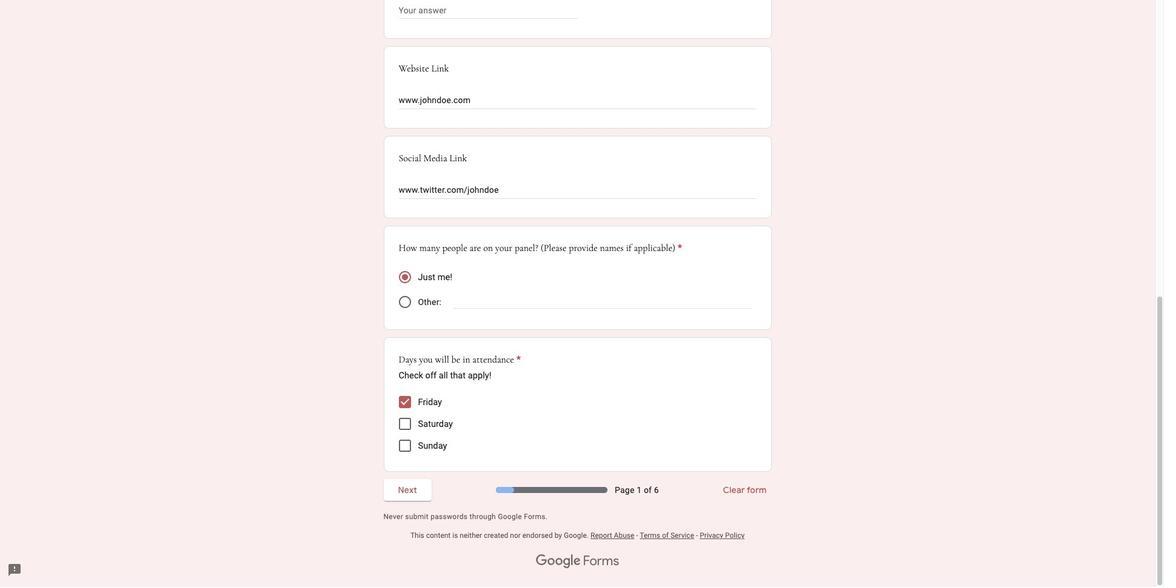 Task type: locate. For each thing, give the bounding box(es) containing it.
1 vertical spatial heading
[[399, 353, 521, 367]]

required question element for first heading
[[676, 241, 683, 256]]

required question element for 1st heading from the bottom
[[514, 353, 521, 367]]

Saturday checkbox
[[399, 418, 411, 430]]

1 horizontal spatial required question element
[[676, 241, 683, 256]]

heading
[[399, 241, 683, 256], [399, 353, 521, 367]]

None text field
[[399, 184, 757, 199]]

None radio
[[399, 296, 411, 308]]

0 vertical spatial heading
[[399, 241, 683, 256]]

required question element
[[676, 241, 683, 256], [514, 353, 521, 367]]

0 vertical spatial required question element
[[676, 241, 683, 256]]

0 horizontal spatial required question element
[[514, 353, 521, 367]]

2 heading from the top
[[399, 353, 521, 367]]

friday image
[[399, 396, 411, 409]]

saturday image
[[400, 420, 410, 429]]

1 vertical spatial required question element
[[514, 353, 521, 367]]

list
[[384, 0, 772, 472], [399, 392, 757, 457]]

report a problem to google image
[[7, 563, 22, 578]]

None text field
[[399, 3, 578, 18], [399, 94, 757, 109], [399, 3, 578, 18], [399, 94, 757, 109]]

Other response text field
[[454, 295, 752, 308]]

progress bar
[[496, 487, 608, 494]]



Task type: describe. For each thing, give the bounding box(es) containing it.
sunday image
[[400, 441, 410, 451]]

Just me! radio
[[399, 271, 411, 284]]

Friday checkbox
[[399, 396, 411, 409]]

google image
[[536, 555, 581, 569]]

just me! image
[[402, 274, 408, 281]]

1 heading from the top
[[399, 241, 683, 256]]

Sunday checkbox
[[399, 440, 411, 452]]



Task type: vqa. For each thing, say whether or not it's contained in the screenshot.
Add
no



